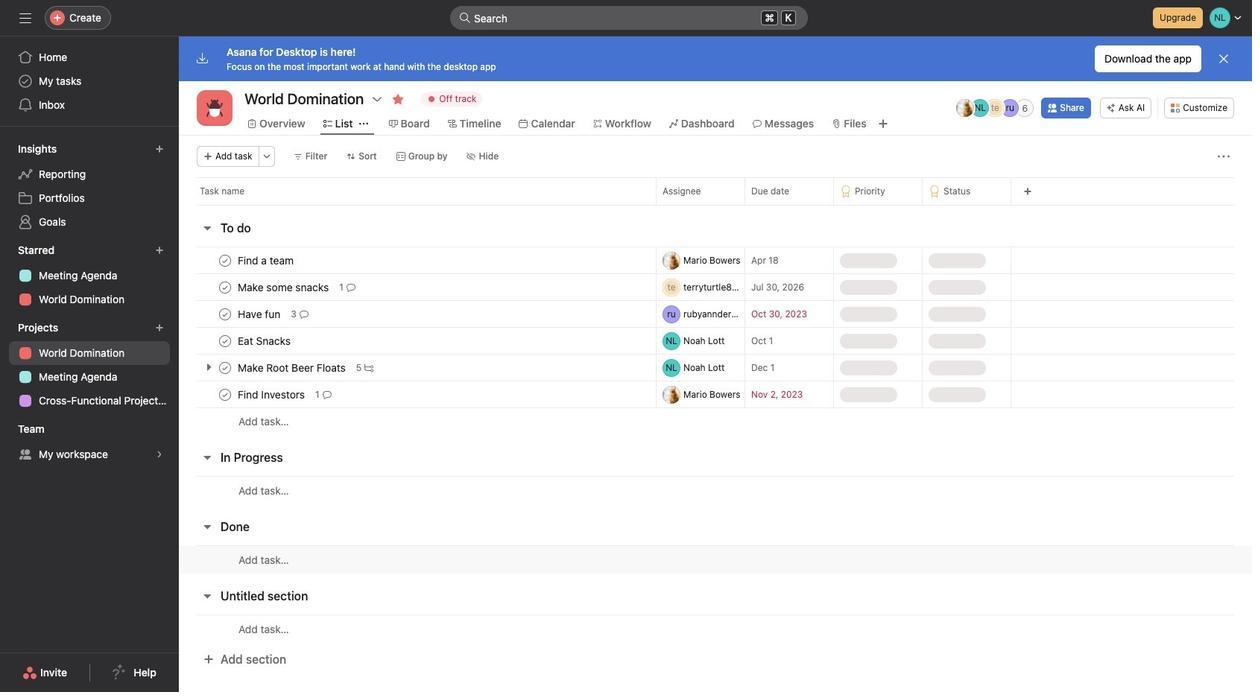 Task type: vqa. For each thing, say whether or not it's contained in the screenshot.
Completed icon for Do You Have Any Project Updates? text field
no



Task type: describe. For each thing, give the bounding box(es) containing it.
show options image
[[371, 93, 383, 105]]

starred element
[[0, 237, 179, 315]]

mark complete checkbox for task name text field in the find a team cell
[[216, 252, 234, 270]]

teams element
[[0, 416, 179, 470]]

2 collapse task list for this group image from the top
[[201, 452, 213, 464]]

1 comment image for task name text field within the 'find investors' cell
[[323, 390, 331, 399]]

find investors cell
[[179, 381, 656, 409]]

global element
[[0, 37, 179, 126]]

mark complete checkbox inside 'make root beer floats' cell
[[216, 359, 234, 377]]

add items to starred image
[[155, 246, 164, 255]]

mark complete checkbox for 'find investors' cell
[[216, 386, 234, 404]]

1 horizontal spatial more actions image
[[1218, 151, 1230, 163]]

Search tasks, projects, and more text field
[[450, 6, 808, 30]]

make some snacks cell
[[179, 274, 656, 301]]

hide sidebar image
[[19, 12, 31, 24]]

mark complete checkbox for make some snacks cell in the top of the page
[[216, 278, 234, 296]]

2 mark complete image from the top
[[216, 359, 234, 377]]

1 comment image for task name text box in make some snacks cell
[[346, 283, 355, 292]]

make root beer floats cell
[[179, 354, 656, 382]]

new project or portfolio image
[[155, 324, 164, 332]]

insights element
[[0, 136, 179, 237]]

remove from starred image
[[392, 93, 404, 105]]

5 subtasks image
[[365, 363, 374, 372]]

task name text field inside 'make root beer floats' cell
[[235, 360, 350, 375]]

header to do tree grid
[[179, 247, 1252, 435]]

0 horizontal spatial more actions image
[[262, 152, 271, 161]]

prominent image
[[459, 12, 471, 24]]

task name text field inside find a team cell
[[235, 253, 298, 268]]

3 collapse task list for this group image from the top
[[201, 521, 213, 533]]



Task type: locate. For each thing, give the bounding box(es) containing it.
mark complete image for task name text field inside the "have fun" cell
[[216, 305, 234, 323]]

Mark complete checkbox
[[216, 278, 234, 296], [216, 305, 234, 323], [216, 386, 234, 404]]

mark complete image for task name text field in the find a team cell
[[216, 252, 234, 270]]

task name text field for mark complete checkbox within the the "have fun" cell
[[235, 307, 285, 322]]

tab actions image
[[359, 119, 368, 128]]

mark complete checkbox for the "have fun" cell
[[216, 305, 234, 323]]

3 mark complete image from the top
[[216, 386, 234, 404]]

1 mark complete checkbox from the top
[[216, 278, 234, 296]]

task name text field inside the "have fun" cell
[[235, 307, 285, 322]]

3 comments image
[[300, 310, 309, 319]]

1 comment image
[[346, 283, 355, 292], [323, 390, 331, 399]]

1 mark complete image from the top
[[216, 278, 234, 296]]

expand subtask list for the task make root beer floats image
[[203, 362, 215, 373]]

mark complete image
[[216, 252, 234, 270], [216, 305, 234, 323], [216, 332, 234, 350]]

mark complete checkbox for task name text box in the eat snacks 'cell'
[[216, 332, 234, 350]]

mark complete image inside the "have fun" cell
[[216, 305, 234, 323]]

4 collapse task list for this group image from the top
[[201, 590, 213, 602]]

task name text field inside make some snacks cell
[[235, 280, 333, 295]]

mark complete checkbox inside make some snacks cell
[[216, 278, 234, 296]]

3 task name text field from the top
[[235, 360, 350, 375]]

new insights image
[[155, 145, 164, 154]]

0 vertical spatial mark complete checkbox
[[216, 278, 234, 296]]

2 mark complete checkbox from the top
[[216, 305, 234, 323]]

0 vertical spatial 1 comment image
[[346, 283, 355, 292]]

1 horizontal spatial 1 comment image
[[346, 283, 355, 292]]

2 vertical spatial mark complete image
[[216, 386, 234, 404]]

projects element
[[0, 315, 179, 416]]

1 vertical spatial task name text field
[[235, 307, 285, 322]]

1 comment image inside 'find investors' cell
[[323, 390, 331, 399]]

add field image
[[1024, 187, 1033, 196]]

1 comment image inside make some snacks cell
[[346, 283, 355, 292]]

0 vertical spatial task name text field
[[235, 280, 333, 295]]

1 vertical spatial mark complete image
[[216, 359, 234, 377]]

1 vertical spatial task name text field
[[235, 334, 295, 349]]

Task name text field
[[235, 253, 298, 268], [235, 307, 285, 322], [235, 387, 309, 402]]

mark complete checkbox right add items to starred icon
[[216, 252, 234, 270]]

0 vertical spatial mark complete image
[[216, 252, 234, 270]]

3 mark complete image from the top
[[216, 332, 234, 350]]

mark complete checkbox right new project or portfolio icon
[[216, 332, 234, 350]]

1 mark complete image from the top
[[216, 252, 234, 270]]

3 task name text field from the top
[[235, 387, 309, 402]]

bug image
[[206, 99, 224, 117]]

2 task name text field from the top
[[235, 334, 295, 349]]

1 vertical spatial mark complete image
[[216, 305, 234, 323]]

mark complete image for mark complete checkbox in the 'find investors' cell
[[216, 386, 234, 404]]

1 mark complete checkbox from the top
[[216, 252, 234, 270]]

mark complete image inside find a team cell
[[216, 252, 234, 270]]

1 vertical spatial mark complete checkbox
[[216, 332, 234, 350]]

0 horizontal spatial 1 comment image
[[323, 390, 331, 399]]

task name text field inside 'find investors' cell
[[235, 387, 309, 402]]

task name text field for the eat snacks 'cell'
[[235, 334, 295, 349]]

2 vertical spatial mark complete checkbox
[[216, 386, 234, 404]]

None field
[[450, 6, 808, 30]]

0 vertical spatial mark complete checkbox
[[216, 252, 234, 270]]

mark complete image
[[216, 278, 234, 296], [216, 359, 234, 377], [216, 386, 234, 404]]

Mark complete checkbox
[[216, 252, 234, 270], [216, 332, 234, 350], [216, 359, 234, 377]]

mark complete checkbox inside the eat snacks 'cell'
[[216, 332, 234, 350]]

1 vertical spatial 1 comment image
[[323, 390, 331, 399]]

2 vertical spatial mark complete image
[[216, 332, 234, 350]]

2 vertical spatial task name text field
[[235, 360, 350, 375]]

1 task name text field from the top
[[235, 253, 298, 268]]

3 mark complete checkbox from the top
[[216, 386, 234, 404]]

1 vertical spatial mark complete checkbox
[[216, 305, 234, 323]]

task name text field inside the eat snacks 'cell'
[[235, 334, 295, 349]]

see details, my workspace image
[[155, 450, 164, 459]]

0 vertical spatial task name text field
[[235, 253, 298, 268]]

mark complete checkbox inside 'find investors' cell
[[216, 386, 234, 404]]

mark complete image for task name text box in the eat snacks 'cell'
[[216, 332, 234, 350]]

3 mark complete checkbox from the top
[[216, 359, 234, 377]]

task name text field for make some snacks cell in the top of the page
[[235, 280, 333, 295]]

2 task name text field from the top
[[235, 307, 285, 322]]

Task name text field
[[235, 280, 333, 295], [235, 334, 295, 349], [235, 360, 350, 375]]

1 task name text field from the top
[[235, 280, 333, 295]]

mark complete checkbox right expand subtask list for the task make root beer floats icon
[[216, 359, 234, 377]]

eat snacks cell
[[179, 327, 656, 355]]

more actions image
[[1218, 151, 1230, 163], [262, 152, 271, 161]]

collapse task list for this group image
[[201, 222, 213, 234], [201, 452, 213, 464], [201, 521, 213, 533], [201, 590, 213, 602]]

0 vertical spatial mark complete image
[[216, 278, 234, 296]]

have fun cell
[[179, 300, 656, 328]]

2 mark complete image from the top
[[216, 305, 234, 323]]

mark complete image inside the eat snacks 'cell'
[[216, 332, 234, 350]]

mark complete image inside make some snacks cell
[[216, 278, 234, 296]]

mark complete checkbox inside find a team cell
[[216, 252, 234, 270]]

find a team cell
[[179, 247, 656, 274]]

header done tree grid
[[179, 546, 1252, 574]]

row
[[179, 177, 1252, 205], [197, 204, 1235, 206], [179, 247, 1252, 274], [179, 274, 1252, 301], [179, 300, 1252, 328], [179, 327, 1252, 355], [179, 354, 1252, 382], [179, 381, 1252, 409], [179, 408, 1252, 435], [179, 476, 1252, 505], [179, 546, 1252, 574], [179, 615, 1252, 643]]

2 vertical spatial mark complete checkbox
[[216, 359, 234, 377]]

task name text field for mark complete checkbox in the 'find investors' cell
[[235, 387, 309, 402]]

mark complete checkbox inside the "have fun" cell
[[216, 305, 234, 323]]

1 collapse task list for this group image from the top
[[201, 222, 213, 234]]

mark complete image for mark complete checkbox inside make some snacks cell
[[216, 278, 234, 296]]

2 mark complete checkbox from the top
[[216, 332, 234, 350]]

dismiss image
[[1218, 53, 1230, 65]]

mark complete image inside 'find investors' cell
[[216, 386, 234, 404]]

2 vertical spatial task name text field
[[235, 387, 309, 402]]

add tab image
[[877, 118, 889, 130]]



